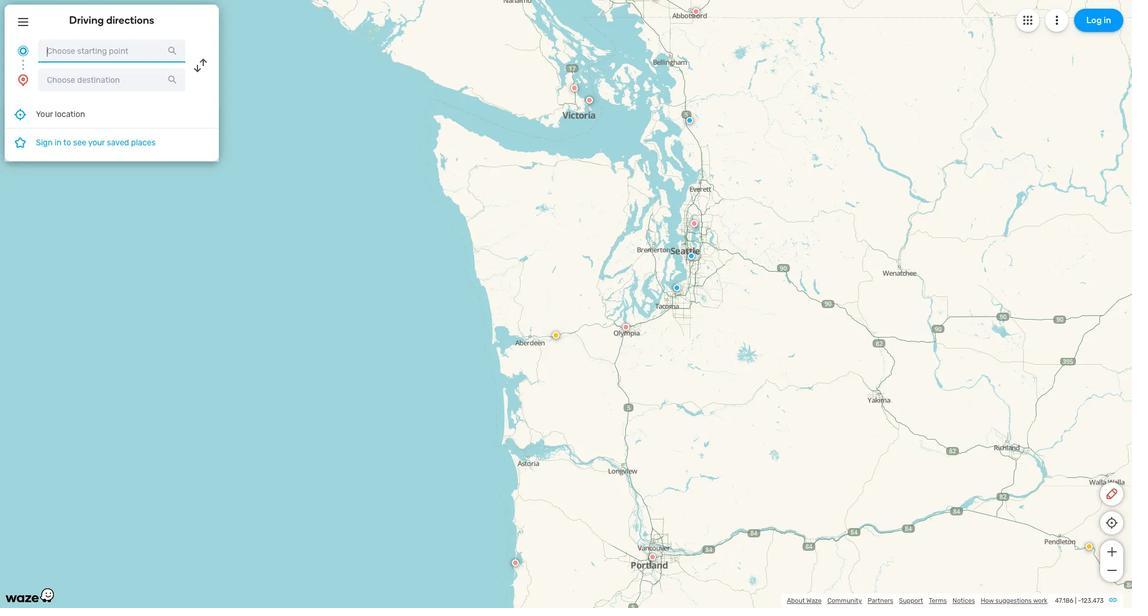Task type: describe. For each thing, give the bounding box(es) containing it.
recenter image
[[13, 107, 27, 121]]

47.186
[[1056, 597, 1074, 605]]

police image
[[674, 285, 681, 291]]

1 vertical spatial hazard image
[[1087, 544, 1093, 551]]

waze
[[807, 597, 822, 605]]

Choose destination text field
[[38, 68, 185, 92]]

zoom in image
[[1105, 545, 1120, 559]]

about waze community partners support terms notices how suggestions work
[[787, 597, 1048, 605]]

terms link
[[929, 597, 947, 605]]

notices link
[[953, 597, 976, 605]]

0 horizontal spatial road closed image
[[512, 560, 519, 567]]

driving directions
[[69, 14, 154, 27]]

1 horizontal spatial road closed image
[[623, 324, 630, 331]]

about waze link
[[787, 597, 822, 605]]

police image
[[687, 117, 694, 124]]

driving
[[69, 14, 104, 27]]

support link
[[900, 597, 924, 605]]

suggestions
[[996, 597, 1032, 605]]

work
[[1034, 597, 1048, 605]]



Task type: vqa. For each thing, say whether or not it's contained in the screenshot.
MILES
no



Task type: locate. For each thing, give the bounding box(es) containing it.
notices
[[953, 597, 976, 605]]

pencil image
[[1106, 487, 1120, 501]]

47.186 | -123.473
[[1056, 597, 1104, 605]]

terms
[[929, 597, 947, 605]]

road closed image
[[623, 324, 630, 331], [512, 560, 519, 567]]

how
[[981, 597, 995, 605]]

0 vertical spatial hazard image
[[553, 332, 560, 339]]

partners link
[[868, 597, 894, 605]]

directions
[[106, 14, 154, 27]]

current location image
[[16, 44, 30, 58]]

hazard image
[[553, 332, 560, 339], [1087, 544, 1093, 551]]

list box
[[5, 101, 219, 161]]

partners
[[868, 597, 894, 605]]

community link
[[828, 597, 863, 605]]

-
[[1079, 597, 1082, 605]]

link image
[[1109, 596, 1118, 605]]

how suggestions work link
[[981, 597, 1048, 605]]

0 vertical spatial road closed image
[[623, 324, 630, 331]]

community
[[828, 597, 863, 605]]

road closed image
[[693, 8, 700, 15], [571, 85, 578, 92], [586, 97, 593, 104], [691, 220, 698, 227], [688, 251, 695, 258], [650, 554, 657, 561]]

|
[[1076, 597, 1077, 605]]

Choose starting point text field
[[38, 39, 185, 63]]

123.473
[[1082, 597, 1104, 605]]

1 vertical spatial road closed image
[[512, 560, 519, 567]]

support
[[900, 597, 924, 605]]

star image
[[13, 136, 27, 150]]

zoom out image
[[1105, 564, 1120, 578]]

about
[[787, 597, 806, 605]]

location image
[[16, 73, 30, 87]]

0 horizontal spatial hazard image
[[553, 332, 560, 339]]

1 horizontal spatial hazard image
[[1087, 544, 1093, 551]]



